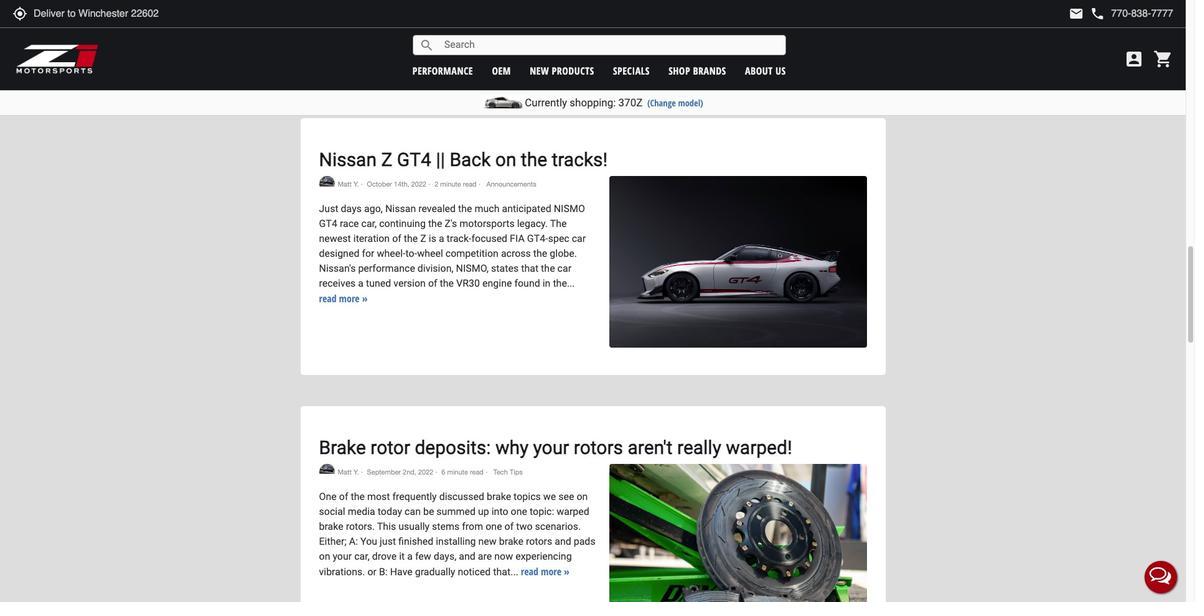 Task type: vqa. For each thing, say whether or not it's contained in the screenshot.
Nissan Z GT4 || Back on the tracks!
yes



Task type: locate. For each thing, give the bounding box(es) containing it.
one up two
[[511, 506, 527, 518]]

brake up into at the bottom left
[[487, 491, 511, 503]]

rotors inside the one of the most frequently discussed brake topics we see on social media today can be summed up into one topic: warped brake rotors. this usually stems from one of two scenarios. either; a: you just finished installing new brake rotors and pads on your car, drove it a few days, and are now experiencing vibrations. or b: have gradually noticed that...
[[526, 536, 552, 548]]

on down either;
[[319, 551, 330, 563]]

your inside the one of the most frequently discussed brake topics we see on social media today can be summed up into one topic: warped brake rotors. this usually stems from one of two scenarios. either; a: you just finished installing new brake rotors and pads on your car, drove it a few days, and are now experiencing vibrations. or b: have gradually noticed that...
[[333, 551, 352, 563]]

us
[[776, 64, 786, 77]]

1 horizontal spatial gt4
[[397, 149, 431, 171]]

matt for brake
[[338, 468, 352, 476]]

0 horizontal spatial new
[[478, 536, 497, 548]]

y. for nissan
[[354, 180, 359, 188]]

read more » link for gt4
[[319, 292, 368, 306]]

read more » link down experiencing
[[521, 565, 569, 579]]

0 horizontal spatial one
[[486, 521, 502, 533]]

motorsports
[[460, 218, 515, 230]]

read down receives
[[319, 292, 337, 306]]

most
[[367, 491, 390, 503]]

mail phone
[[1069, 6, 1105, 21]]

2 vertical spatial brake
[[499, 536, 523, 548]]

1 vertical spatial gt4
[[319, 218, 337, 230]]

» down experiencing
[[564, 565, 569, 579]]

this
[[377, 521, 396, 533]]

car, inside just days ago, nissan revealed the much anticipated nismo gt4 race car, continuing the z's motorsports legacy. the newest iteration of the z is a track-focused fia gt4-spec car designed for wheel-to-wheel competition across the globe. nissan's performance division, nismo, states that the car receives a tuned version of the vr30 engine found in the... read more »
[[361, 218, 377, 230]]

on right see
[[577, 491, 588, 503]]

0 vertical spatial read more » link
[[319, 292, 368, 306]]

media
[[348, 506, 375, 518]]

continuing
[[379, 218, 426, 230]]

your up vibrations.
[[333, 551, 352, 563]]

1 vertical spatial and
[[459, 551, 475, 563]]

0 vertical spatial brake
[[487, 491, 511, 503]]

0 horizontal spatial z
[[381, 149, 392, 171]]

more inside just days ago, nissan revealed the much anticipated nismo gt4 race car, continuing the z's motorsports legacy. the newest iteration of the z is a track-focused fia gt4-spec car designed for wheel-to-wheel competition across the globe. nissan's performance division, nismo, states that the car receives a tuned version of the vr30 engine found in the... read more »
[[339, 292, 360, 306]]

370z
[[618, 96, 643, 109]]

warped
[[557, 506, 589, 518]]

minute
[[440, 180, 461, 188], [447, 468, 468, 476]]

1 horizontal spatial nissan
[[385, 203, 416, 215]]

0 vertical spatial minute
[[440, 180, 461, 188]]

read left tech
[[470, 468, 484, 476]]

social
[[319, 506, 345, 518]]

a right it
[[407, 551, 413, 563]]

0 vertical spatial more
[[339, 292, 360, 306]]

0 vertical spatial matt
[[338, 180, 352, 188]]

0 horizontal spatial your
[[333, 551, 352, 563]]

read more » link for deposits:
[[521, 565, 569, 579]]

»
[[362, 292, 368, 306], [564, 565, 569, 579]]

performance down search
[[413, 64, 473, 77]]

2022 right the 2nd,
[[418, 468, 433, 476]]

much
[[475, 203, 500, 215]]

6
[[442, 468, 445, 476]]

tips
[[510, 468, 523, 476]]

z up october
[[381, 149, 392, 171]]

newest
[[319, 233, 351, 245]]

matt right matt y. icon
[[338, 468, 352, 476]]

shop brands
[[669, 64, 726, 77]]

1 vertical spatial z
[[420, 233, 426, 245]]

brake up now
[[499, 536, 523, 548]]

1 matt y. from the top
[[338, 180, 359, 188]]

1 horizontal spatial your
[[533, 437, 569, 459]]

2
[[435, 180, 438, 188]]

car right 'spec'
[[572, 233, 586, 245]]

y.
[[354, 180, 359, 188], [354, 468, 359, 476]]

frequently
[[392, 491, 437, 503]]

1 vertical spatial brake
[[319, 521, 343, 533]]

1 vertical spatial car
[[557, 263, 571, 275]]

and down the scenarios.
[[555, 536, 571, 548]]

scenarios.
[[535, 521, 581, 533]]

y. left october
[[354, 180, 359, 188]]

wheel-
[[377, 248, 406, 260]]

specials link
[[613, 64, 650, 77]]

october
[[367, 180, 392, 188]]

1 horizontal spatial a
[[407, 551, 413, 563]]

gt4-
[[527, 233, 548, 245]]

0 horizontal spatial a
[[358, 278, 364, 290]]

october 14th, 2022
[[367, 180, 427, 188]]

performance down wheel-
[[358, 263, 415, 275]]

2022 right 14th,
[[411, 180, 427, 188]]

and up noticed
[[459, 551, 475, 563]]

0 horizontal spatial rotors
[[526, 536, 552, 548]]

0 vertical spatial on
[[495, 149, 516, 171]]

0 vertical spatial 2022
[[411, 180, 427, 188]]

brake rotor deposits: why your rotors aren't really warped! image
[[609, 464, 867, 603]]

wheel
[[417, 248, 443, 260]]

brake
[[319, 437, 366, 459]]

nissan z gt4 || back on the tracks! link
[[319, 149, 608, 171]]

more down receives
[[339, 292, 360, 306]]

1 vertical spatial read more » link
[[521, 565, 569, 579]]

currently shopping: 370z (change model)
[[525, 96, 703, 109]]

1 vertical spatial a
[[358, 278, 364, 290]]

1 vertical spatial minute
[[447, 468, 468, 476]]

0 vertical spatial gt4
[[397, 149, 431, 171]]

1 y. from the top
[[354, 180, 359, 188]]

1 vertical spatial new
[[478, 536, 497, 548]]

ago,
[[364, 203, 383, 215]]

car, up iteration
[[361, 218, 377, 230]]

6 minute read
[[442, 468, 484, 476]]

2 matt y. from the top
[[338, 468, 359, 476]]

the...
[[553, 278, 575, 290]]

the down revealed
[[428, 218, 442, 230]]

1 horizontal spatial more
[[541, 565, 561, 579]]

gt4 inside just days ago, nissan revealed the much anticipated nismo gt4 race car, continuing the z's motorsports legacy. the newest iteration of the z is a track-focused fia gt4-spec car designed for wheel-to-wheel competition across the globe. nissan's performance division, nismo, states that the car receives a tuned version of the vr30 engine found in the... read more »
[[319, 218, 337, 230]]

brake down social
[[319, 521, 343, 533]]

nissan z gt4 || back on the tracks! image
[[609, 176, 867, 348]]

1 vertical spatial car,
[[354, 551, 370, 563]]

matt right matt y. image
[[338, 180, 352, 188]]

a:
[[349, 536, 358, 548]]

that...
[[493, 566, 518, 578]]

brake rotor deposits: why your rotors aren't really warped! link
[[319, 437, 792, 459]]

about us link
[[745, 64, 786, 77]]

0 horizontal spatial read more » link
[[319, 292, 368, 306]]

of down division,
[[428, 278, 437, 290]]

engine
[[482, 278, 512, 290]]

z left "is"
[[420, 233, 426, 245]]

2 y. from the top
[[354, 468, 359, 476]]

of left two
[[505, 521, 514, 533]]

rotors left the "aren't"
[[574, 437, 623, 459]]

2 vertical spatial a
[[407, 551, 413, 563]]

z1 motorsports logo image
[[16, 44, 99, 75]]

0 horizontal spatial more
[[339, 292, 360, 306]]

2 horizontal spatial on
[[577, 491, 588, 503]]

2 horizontal spatial a
[[439, 233, 444, 245]]

tracks!
[[552, 149, 608, 171]]

my_location
[[12, 6, 27, 21]]

a left tuned
[[358, 278, 364, 290]]

1 vertical spatial rotors
[[526, 536, 552, 548]]

rotor
[[371, 437, 410, 459]]

account_box link
[[1121, 49, 1147, 69]]

nissan up continuing
[[385, 203, 416, 215]]

nissan up matt y. image
[[319, 149, 377, 171]]

matt y. for nissan
[[338, 180, 359, 188]]

new up are
[[478, 536, 497, 548]]

1 horizontal spatial rotors
[[574, 437, 623, 459]]

your
[[533, 437, 569, 459], [333, 551, 352, 563]]

oem link
[[492, 64, 511, 77]]

minute for ||
[[440, 180, 461, 188]]

1 horizontal spatial read more » link
[[521, 565, 569, 579]]

days,
[[434, 551, 456, 563]]

aren't
[[628, 437, 673, 459]]

the left the much
[[458, 203, 472, 215]]

just days ago, nissan revealed the much anticipated nismo gt4 race car, continuing the z's motorsports legacy. the newest iteration of the z is a track-focused fia gt4-spec car designed for wheel-to-wheel competition across the globe. nissan's performance division, nismo, states that the car receives a tuned version of the vr30 engine found in the... read more »
[[319, 203, 586, 306]]

a
[[439, 233, 444, 245], [358, 278, 364, 290], [407, 551, 413, 563]]

1 horizontal spatial »
[[564, 565, 569, 579]]

1 vertical spatial matt y.
[[338, 468, 359, 476]]

1 horizontal spatial z
[[420, 233, 426, 245]]

1 vertical spatial y.
[[354, 468, 359, 476]]

more down experiencing
[[541, 565, 561, 579]]

oem
[[492, 64, 511, 77]]

nissan z gt4 || back on the tracks!
[[319, 149, 608, 171]]

the up media
[[351, 491, 365, 503]]

1 vertical spatial performance
[[358, 263, 415, 275]]

y. left september in the left bottom of the page
[[354, 468, 359, 476]]

two
[[516, 521, 533, 533]]

matt y. image
[[319, 176, 335, 186]]

gt4 left ||
[[397, 149, 431, 171]]

car, down you
[[354, 551, 370, 563]]

gt4 down just
[[319, 218, 337, 230]]

really
[[677, 437, 721, 459]]

now
[[494, 551, 513, 563]]

the
[[550, 218, 567, 230]]

matt y.
[[338, 180, 359, 188], [338, 468, 359, 476]]

focused
[[472, 233, 507, 245]]

1 vertical spatial 2022
[[418, 468, 433, 476]]

2 matt from the top
[[338, 468, 352, 476]]

new products link
[[530, 64, 594, 77]]

matt y. right matt y. icon
[[338, 468, 359, 476]]

new
[[530, 64, 549, 77], [478, 536, 497, 548]]

race
[[340, 218, 359, 230]]

» down tuned
[[362, 292, 368, 306]]

stems
[[432, 521, 460, 533]]

0 vertical spatial car,
[[361, 218, 377, 230]]

gradually
[[415, 566, 455, 578]]

0 horizontal spatial »
[[362, 292, 368, 306]]

see
[[558, 491, 574, 503]]

mail link
[[1069, 6, 1084, 21]]

performance
[[413, 64, 473, 77], [358, 263, 415, 275]]

0 vertical spatial matt y.
[[338, 180, 359, 188]]

new up currently
[[530, 64, 549, 77]]

car up the...
[[557, 263, 571, 275]]

more
[[339, 292, 360, 306], [541, 565, 561, 579]]

the up announcements
[[521, 149, 547, 171]]

1 vertical spatial more
[[541, 565, 561, 579]]

of right one
[[339, 491, 348, 503]]

on up announcements
[[495, 149, 516, 171]]

0 horizontal spatial gt4
[[319, 218, 337, 230]]

1 matt from the top
[[338, 180, 352, 188]]

0 vertical spatial »
[[362, 292, 368, 306]]

matt y. image
[[319, 464, 335, 474]]

minute right 6
[[447, 468, 468, 476]]

0 horizontal spatial nissan
[[319, 149, 377, 171]]

nissan
[[319, 149, 377, 171], [385, 203, 416, 215]]

0 horizontal spatial and
[[459, 551, 475, 563]]

2 vertical spatial on
[[319, 551, 330, 563]]

rotors up experiencing
[[526, 536, 552, 548]]

1 horizontal spatial new
[[530, 64, 549, 77]]

1 horizontal spatial and
[[555, 536, 571, 548]]

0 vertical spatial z
[[381, 149, 392, 171]]

read down 'back'
[[463, 180, 477, 188]]

brands
[[693, 64, 726, 77]]

car
[[572, 233, 586, 245], [557, 263, 571, 275]]

brake rotor deposits: why your rotors aren't really warped!
[[319, 437, 792, 459]]

matt y. right matt y. image
[[338, 180, 359, 188]]

a right "is"
[[439, 233, 444, 245]]

one down into at the bottom left
[[486, 521, 502, 533]]

can
[[405, 506, 421, 518]]

nissan inside just days ago, nissan revealed the much anticipated nismo gt4 race car, continuing the z's motorsports legacy. the newest iteration of the z is a track-focused fia gt4-spec car designed for wheel-to-wheel competition across the globe. nissan's performance division, nismo, states that the car receives a tuned version of the vr30 engine found in the... read more »
[[385, 203, 416, 215]]

1 vertical spatial your
[[333, 551, 352, 563]]

the
[[521, 149, 547, 171], [458, 203, 472, 215], [428, 218, 442, 230], [404, 233, 418, 245], [533, 248, 547, 260], [541, 263, 555, 275], [440, 278, 454, 290], [351, 491, 365, 503]]

0 vertical spatial rotors
[[574, 437, 623, 459]]

1 vertical spatial nissan
[[385, 203, 416, 215]]

your right why
[[533, 437, 569, 459]]

why
[[495, 437, 529, 459]]

minute right 2
[[440, 180, 461, 188]]

||
[[436, 149, 445, 171]]

1 vertical spatial one
[[486, 521, 502, 533]]

usually
[[399, 521, 430, 533]]

tuned
[[366, 278, 391, 290]]

y. for brake
[[354, 468, 359, 476]]

0 vertical spatial one
[[511, 506, 527, 518]]

vibrations.
[[319, 566, 365, 578]]

read more » link down receives
[[319, 292, 368, 306]]

0 vertical spatial car
[[572, 233, 586, 245]]

0 vertical spatial y.
[[354, 180, 359, 188]]

1 vertical spatial matt
[[338, 468, 352, 476]]



Task type: describe. For each thing, give the bounding box(es) containing it.
days
[[341, 203, 362, 215]]

2 minute read
[[435, 180, 477, 188]]

the up in
[[541, 263, 555, 275]]

nismo,
[[456, 263, 489, 275]]

it
[[399, 551, 405, 563]]

0 vertical spatial nissan
[[319, 149, 377, 171]]

one of the most frequently discussed brake topics we see on social media today can be summed up into one topic: warped brake rotors. this usually stems from one of two scenarios. either; a: you just finished installing new brake rotors and pads on your car, drove it a few days, and are now experiencing vibrations. or b: have gradually noticed that...
[[319, 491, 595, 578]]

b:
[[379, 566, 388, 578]]

performance inside just days ago, nissan revealed the much anticipated nismo gt4 race car, continuing the z's motorsports legacy. the newest iteration of the z is a track-focused fia gt4-spec car designed for wheel-to-wheel competition across the globe. nissan's performance division, nismo, states that the car receives a tuned version of the vr30 engine found in the... read more »
[[358, 263, 415, 275]]

z inside just days ago, nissan revealed the much anticipated nismo gt4 race car, continuing the z's motorsports legacy. the newest iteration of the z is a track-focused fia gt4-spec car designed for wheel-to-wheel competition across the globe. nissan's performance division, nismo, states that the car receives a tuned version of the vr30 engine found in the... read more »
[[420, 233, 426, 245]]

1 vertical spatial on
[[577, 491, 588, 503]]

are
[[478, 551, 492, 563]]

is
[[429, 233, 436, 245]]

shop
[[669, 64, 690, 77]]

division,
[[418, 263, 454, 275]]

read more »
[[521, 565, 569, 579]]

nismo
[[554, 203, 585, 215]]

anticipated
[[502, 203, 551, 215]]

0 vertical spatial a
[[439, 233, 444, 245]]

from
[[462, 521, 483, 533]]

the up 'to-'
[[404, 233, 418, 245]]

matt for nissan
[[338, 180, 352, 188]]

pads
[[574, 536, 595, 548]]

of up wheel-
[[392, 233, 401, 245]]

be
[[423, 506, 434, 518]]

a inside the one of the most frequently discussed brake topics we see on social media today can be summed up into one topic: warped brake rotors. this usually stems from one of two scenarios. either; a: you just finished installing new brake rotors and pads on your car, drove it a few days, and are now experiencing vibrations. or b: have gradually noticed that...
[[407, 551, 413, 563]]

shop brands link
[[669, 64, 726, 77]]

into
[[492, 506, 508, 518]]

september
[[367, 468, 401, 476]]

2nd,
[[403, 468, 416, 476]]

z's
[[445, 218, 457, 230]]

1 horizontal spatial on
[[495, 149, 516, 171]]

currently
[[525, 96, 567, 109]]

for
[[362, 248, 374, 260]]

2022 for gt4
[[411, 180, 427, 188]]

mail
[[1069, 6, 1084, 21]]

car, inside the one of the most frequently discussed brake topics we see on social media today can be summed up into one topic: warped brake rotors. this usually stems from one of two scenarios. either; a: you just finished installing new brake rotors and pads on your car, drove it a few days, and are now experiencing vibrations. or b: have gradually noticed that...
[[354, 551, 370, 563]]

» inside just days ago, nissan revealed the much anticipated nismo gt4 race car, continuing the z's motorsports legacy. the newest iteration of the z is a track-focused fia gt4-spec car designed for wheel-to-wheel competition across the globe. nissan's performance division, nismo, states that the car receives a tuned version of the vr30 engine found in the... read more »
[[362, 292, 368, 306]]

warped!
[[726, 437, 792, 459]]

installing
[[436, 536, 476, 548]]

track-
[[447, 233, 472, 245]]

states
[[491, 263, 519, 275]]

announcements
[[485, 180, 536, 188]]

found
[[514, 278, 540, 290]]

shopping:
[[570, 96, 616, 109]]

read down experiencing
[[521, 565, 538, 579]]

experiencing
[[515, 551, 572, 563]]

performance link
[[413, 64, 473, 77]]

the inside the one of the most frequently discussed brake topics we see on social media today can be summed up into one topic: warped brake rotors. this usually stems from one of two scenarios. either; a: you just finished installing new brake rotors and pads on your car, drove it a few days, and are now experiencing vibrations. or b: have gradually noticed that...
[[351, 491, 365, 503]]

drove
[[372, 551, 397, 563]]

about
[[745, 64, 773, 77]]

tech
[[494, 468, 508, 476]]

finished
[[398, 536, 433, 548]]

matt y. for brake
[[338, 468, 359, 476]]

minute for why
[[447, 468, 468, 476]]

0 vertical spatial and
[[555, 536, 571, 548]]

new products
[[530, 64, 594, 77]]

1 horizontal spatial one
[[511, 506, 527, 518]]

today
[[378, 506, 402, 518]]

model)
[[678, 97, 703, 109]]

either;
[[319, 536, 347, 548]]

specials
[[613, 64, 650, 77]]

0 vertical spatial your
[[533, 437, 569, 459]]

you
[[360, 536, 377, 548]]

or
[[367, 566, 377, 578]]

0 vertical spatial new
[[530, 64, 549, 77]]

we
[[543, 491, 556, 503]]

few
[[415, 551, 431, 563]]

designed
[[319, 248, 359, 260]]

receives
[[319, 278, 356, 290]]

phone link
[[1090, 6, 1173, 21]]

nissan's
[[319, 263, 356, 275]]

(change
[[647, 97, 676, 109]]

Search search field
[[434, 36, 785, 55]]

summed
[[437, 506, 476, 518]]

legacy.
[[517, 218, 548, 230]]

2022 for deposits:
[[418, 468, 433, 476]]

14th,
[[394, 180, 409, 188]]

the down division,
[[440, 278, 454, 290]]

new inside the one of the most frequently discussed brake topics we see on social media today can be summed up into one topic: warped brake rotors. this usually stems from one of two scenarios. either; a: you just finished installing new brake rotors and pads on your car, drove it a few days, and are now experiencing vibrations. or b: have gradually noticed that...
[[478, 536, 497, 548]]

to-
[[406, 248, 417, 260]]

the down gt4-
[[533, 248, 547, 260]]

spec
[[548, 233, 569, 245]]

0 vertical spatial performance
[[413, 64, 473, 77]]

up
[[478, 506, 489, 518]]

discussed
[[439, 491, 484, 503]]

deposits:
[[415, 437, 491, 459]]

products
[[552, 64, 594, 77]]

1 vertical spatial »
[[564, 565, 569, 579]]

globe.
[[550, 248, 577, 260]]

just
[[380, 536, 396, 548]]

shopping_cart link
[[1150, 49, 1173, 69]]

read inside just days ago, nissan revealed the much anticipated nismo gt4 race car, continuing the z's motorsports legacy. the newest iteration of the z is a track-focused fia gt4-spec car designed for wheel-to-wheel competition across the globe. nissan's performance division, nismo, states that the car receives a tuned version of the vr30 engine found in the... read more »
[[319, 292, 337, 306]]

tech tips
[[492, 468, 523, 476]]

0 horizontal spatial on
[[319, 551, 330, 563]]

september 2nd, 2022
[[367, 468, 433, 476]]



